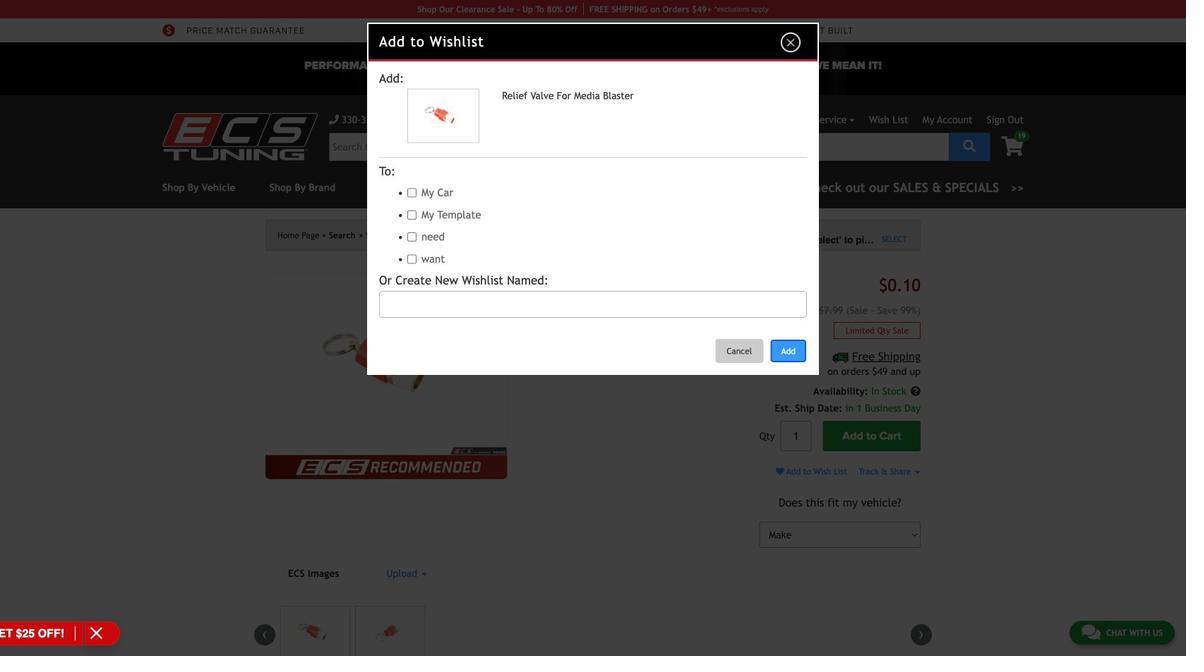 Task type: locate. For each thing, give the bounding box(es) containing it.
None text field
[[781, 421, 812, 452]]

free shipping image
[[833, 353, 850, 363]]

es#3970073 - b1100031relief - relief valve for media blaster - bav auto tools - audi bmw volkswagen mercedes benz mini porsche image
[[266, 273, 507, 455], [280, 606, 351, 656], [355, 606, 425, 656]]

search image
[[964, 140, 976, 153]]

None text field
[[379, 291, 807, 318]]

phone image
[[329, 115, 339, 125]]

document
[[367, 23, 819, 375]]

heart image
[[776, 467, 785, 476]]

None checkbox
[[408, 255, 417, 264]]

ecs tuning recommends this product. image
[[266, 455, 507, 479]]

None checkbox
[[408, 188, 417, 197], [408, 210, 417, 220], [408, 233, 417, 242], [408, 188, 417, 197], [408, 210, 417, 220], [408, 233, 417, 242]]

ecs tuning image
[[162, 113, 318, 160]]



Task type: vqa. For each thing, say whether or not it's contained in the screenshot.
"ES#3970073 - b1100031relief - Relief Valve For Media Blaster - Bav Auto Tools - Audi BMW Volkswagen Mercedes Benz MINI Porsche" image
yes



Task type: describe. For each thing, give the bounding box(es) containing it.
lifetime replacement program banner image
[[509, 48, 677, 83]]

question circle image
[[911, 387, 921, 396]]



